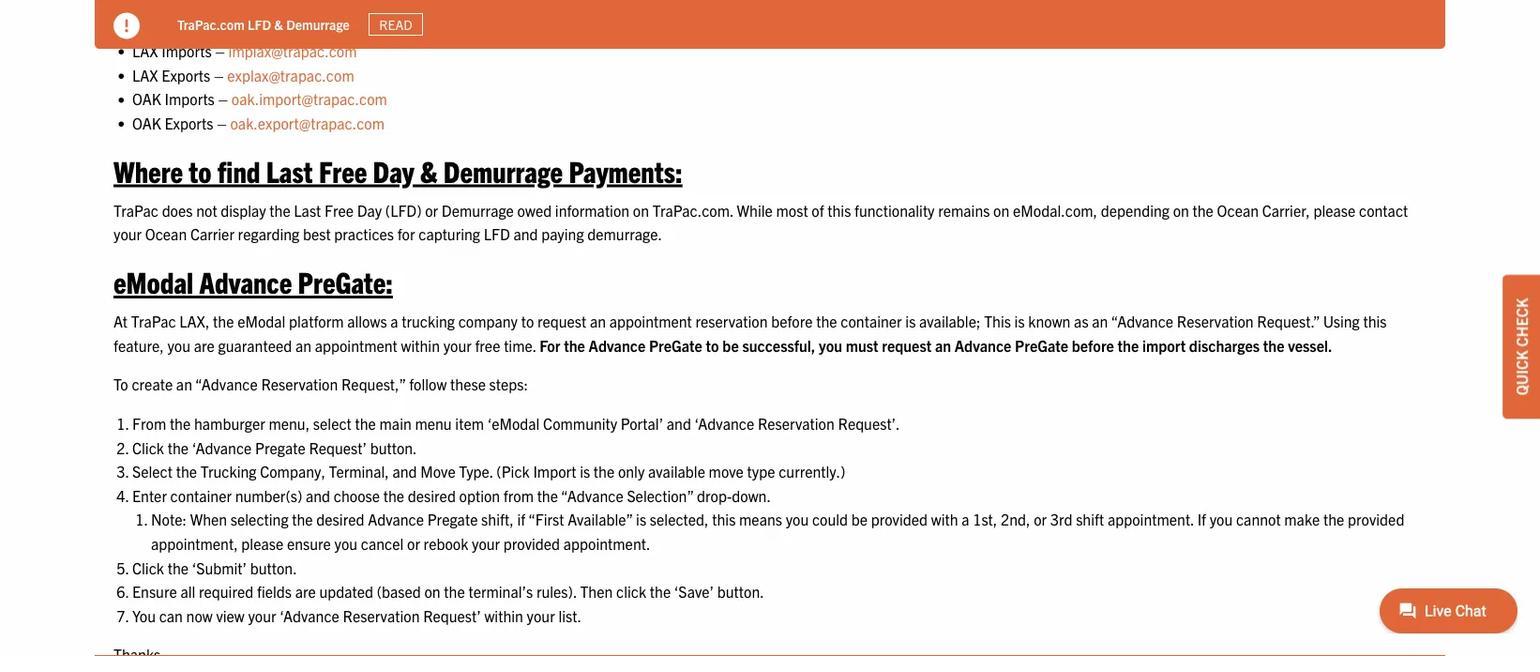 Task type: locate. For each thing, give the bounding box(es) containing it.
2 horizontal spatial "advance
[[1112, 312, 1174, 330]]

on right (based at the bottom
[[425, 582, 441, 601]]

click
[[617, 582, 647, 601]]

ocean left carrier, at the top right
[[1218, 200, 1259, 219]]

trapac inside at trapac lax, the emodal platform allows a trucking company to request an appointment reservation before the container is available; this is known as an "advance reservation request." using this feature, you are guaranteed an appointment within your free time.
[[131, 312, 176, 330]]

a left 1st,
[[962, 510, 970, 529]]

appointment left reservation
[[610, 312, 692, 330]]

to left find
[[189, 152, 212, 188]]

"advance inside from the hamburger menu, select the main menu item 'emodal community portal' and 'advance reservation request'. click the 'advance pregate request' button. select the trucking company, terminal, and move type. (pick import is the only available move type currently.) enter container number(s) and choose the desired option from the "advance selection" drop-down. note: when selecting the desired advance pregate shift, if "first available" is selected, this means you could be provided with a 1st, 2nd, or 3rd shift appointment. if you cannot make the provided appointment, please ensure you cancel or rebook your provided appointment. click the 'submit' button. ensure all required fields are updated (based on the terminal's rules). then click the 'save' button. you can now view your 'advance reservation request' within your list.
[[561, 486, 624, 505]]

this inside trapac does not display the last free day (lfd) or demurrage owed information on trapac.com. while most of this functionality remains on emodal.com, depending on the ocean carrier, please contact your ocean carrier regarding best practices for capturing lfd and paying demurrage.
[[828, 200, 852, 219]]

are inside at trapac lax, the emodal platform allows a trucking company to request an appointment reservation before the container is available; this is known as an "advance reservation request." using this feature, you are guaranteed an appointment within your free time.
[[194, 336, 215, 354]]

container up must
[[841, 312, 902, 330]]

you
[[132, 606, 156, 625]]

exports down trapac.com
[[162, 65, 210, 84]]

0 horizontal spatial or
[[407, 534, 420, 553]]

1 horizontal spatial import
[[533, 462, 577, 481]]

feature,
[[114, 336, 164, 354]]

required
[[199, 582, 254, 601]]

0 horizontal spatial this
[[713, 510, 736, 529]]

time.
[[504, 336, 536, 354]]

lfd
[[248, 16, 271, 32], [484, 224, 510, 243]]

& up (lfd)
[[420, 152, 438, 188]]

0 horizontal spatial appointment
[[315, 336, 398, 354]]

request' down terminal's
[[423, 606, 481, 625]]

day up practices
[[357, 200, 382, 219]]

paying
[[542, 224, 584, 243]]

0 vertical spatial import
[[173, 2, 217, 21]]

click down from
[[132, 438, 164, 456]]

1 vertical spatial oak
[[132, 113, 161, 132]]

before down as
[[1072, 336, 1115, 354]]

emodal up at
[[114, 263, 194, 300]]

0 vertical spatial to
[[189, 152, 212, 188]]

button. down main
[[370, 438, 417, 456]]

request inside at trapac lax, the emodal platform allows a trucking company to request an appointment reservation before the container is available; this is known as an "advance reservation request." using this feature, you are guaranteed an appointment within your free time.
[[538, 312, 587, 330]]

free down oak.export@trapac.com link on the top of page
[[319, 152, 367, 188]]

reservation up currently.)
[[758, 414, 835, 432]]

1 horizontal spatial ocean
[[1218, 200, 1259, 219]]

1 horizontal spatial &
[[420, 152, 438, 188]]

&
[[274, 16, 283, 32], [420, 152, 438, 188]]

your down fields
[[248, 606, 276, 625]]

trapac left does
[[114, 200, 159, 219]]

"advance
[[1112, 312, 1174, 330], [195, 375, 258, 393], [561, 486, 624, 505]]

select
[[132, 462, 173, 481]]

oak.export@trapac.com link
[[230, 113, 385, 132]]

1 horizontal spatial please
[[1314, 200, 1356, 219]]

0 horizontal spatial within
[[401, 336, 440, 354]]

provided
[[872, 510, 928, 529], [1349, 510, 1405, 529], [504, 534, 560, 553]]

demurrage up owed
[[444, 152, 563, 188]]

container up the when
[[170, 486, 232, 505]]

contact
[[1360, 200, 1409, 219]]

0 horizontal spatial be
[[723, 336, 739, 354]]

1 vertical spatial request'
[[423, 606, 481, 625]]

a inside at trapac lax, the emodal platform allows a trucking company to request an appointment reservation before the container is available; this is known as an "advance reservation request." using this feature, you are guaranteed an appointment within your free time.
[[391, 312, 398, 330]]

rules).
[[537, 582, 577, 601]]

2 lax from the top
[[132, 65, 158, 84]]

while
[[737, 200, 773, 219]]

import right (pick
[[533, 462, 577, 481]]

1 vertical spatial this
[[1364, 312, 1388, 330]]

you down lax,
[[167, 336, 191, 354]]

last up the best
[[294, 200, 321, 219]]

pregate up rebook
[[428, 510, 478, 529]]

appointment. down the available"
[[564, 534, 651, 553]]

1 horizontal spatial a
[[962, 510, 970, 529]]

0 horizontal spatial to
[[189, 152, 212, 188]]

2 vertical spatial this
[[713, 510, 736, 529]]

demurrage up the implax@trapac.com link
[[286, 16, 350, 32]]

of
[[812, 200, 825, 219]]

desired down move
[[408, 486, 456, 505]]

1 horizontal spatial appointment.
[[1108, 510, 1195, 529]]

owed
[[518, 200, 552, 219]]

0 horizontal spatial request'
[[309, 438, 367, 456]]

please right carrier, at the top right
[[1314, 200, 1356, 219]]

quick check link
[[1503, 275, 1541, 419]]

3rd
[[1051, 510, 1073, 529]]

enter
[[132, 486, 167, 505]]

please inside from the hamburger menu, select the main menu item 'emodal community portal' and 'advance reservation request'. click the 'advance pregate request' button. select the trucking company, terminal, and move type. (pick import is the only available move type currently.) enter container number(s) and choose the desired option from the "advance selection" drop-down. note: when selecting the desired advance pregate shift, if "first available" is selected, this means you could be provided with a 1st, 2nd, or 3rd shift appointment. if you cannot make the provided appointment, please ensure you cancel or rebook your provided appointment. click the 'submit' button. ensure all required fields are updated (based on the terminal's rules). then click the 'save' button. you can now view your 'advance reservation request' within your list.
[[241, 534, 284, 553]]

1 vertical spatial before
[[1072, 336, 1115, 354]]

0 horizontal spatial a
[[391, 312, 398, 330]]

1 vertical spatial trapac
[[131, 312, 176, 330]]

1 vertical spatial import
[[533, 462, 577, 481]]

hamburger
[[194, 414, 265, 432]]

trucking
[[201, 462, 257, 481]]

create
[[132, 375, 173, 393]]

button. right 'save'
[[718, 582, 765, 601]]

be right could
[[852, 510, 868, 529]]

or left 3rd
[[1034, 510, 1047, 529]]

within down terminal's
[[485, 606, 524, 625]]

and
[[514, 224, 538, 243], [667, 414, 692, 432], [393, 462, 417, 481], [306, 486, 330, 505]]

desired down choose
[[317, 510, 365, 529]]

and down owed
[[514, 224, 538, 243]]

for
[[398, 224, 415, 243]]

1 horizontal spatial lfd
[[484, 224, 510, 243]]

most
[[777, 200, 809, 219]]

1 horizontal spatial this
[[828, 200, 852, 219]]

1 vertical spatial appointment.
[[564, 534, 651, 553]]

main
[[380, 414, 412, 432]]

container inside from the hamburger menu, select the main menu item 'emodal community portal' and 'advance reservation request'. click the 'advance pregate request' button. select the trucking company, terminal, and move type. (pick import is the only available move type currently.) enter container number(s) and choose the desired option from the "advance selection" drop-down. note: when selecting the desired advance pregate shift, if "first available" is selected, this means you could be provided with a 1st, 2nd, or 3rd shift appointment. if you cannot make the provided appointment, please ensure you cancel or rebook your provided appointment. click the 'submit' button. ensure all required fields are updated (based on the terminal's rules). then click the 'save' button. you can now view your 'advance reservation request' within your list.
[[170, 486, 232, 505]]

1 vertical spatial &
[[420, 152, 438, 188]]

allows
[[347, 312, 387, 330]]

0 vertical spatial a
[[391, 312, 398, 330]]

this down "drop-" on the bottom
[[713, 510, 736, 529]]

community
[[543, 414, 618, 432]]

"advance up the available"
[[561, 486, 624, 505]]

and right portal'
[[667, 414, 692, 432]]

free up the best
[[325, 200, 354, 219]]

2 click from the top
[[132, 558, 164, 577]]

down.
[[732, 486, 771, 505]]

1 vertical spatial lax
[[132, 65, 158, 84]]

request,"
[[342, 375, 406, 393]]

0 vertical spatial request
[[538, 312, 587, 330]]

0 vertical spatial please
[[1314, 200, 1356, 219]]

this inside from the hamburger menu, select the main menu item 'emodal community portal' and 'advance reservation request'. click the 'advance pregate request' button. select the trucking company, terminal, and move type. (pick import is the only available move type currently.) enter container number(s) and choose the desired option from the "advance selection" drop-down. note: when selecting the desired advance pregate shift, if "first available" is selected, this means you could be provided with a 1st, 2nd, or 3rd shift appointment. if you cannot make the provided appointment, please ensure you cancel or rebook your provided appointment. click the 'submit' button. ensure all required fields are updated (based on the terminal's rules). then click the 'save' button. you can now view your 'advance reservation request' within your list.
[[713, 510, 736, 529]]

an
[[590, 312, 606, 330], [1093, 312, 1109, 330], [296, 336, 312, 354], [936, 336, 952, 354], [176, 375, 192, 393]]

1 horizontal spatial container
[[841, 312, 902, 330]]

advance up cancel
[[368, 510, 424, 529]]

currently.)
[[779, 462, 846, 481]]

0 horizontal spatial request
[[538, 312, 587, 330]]

your left free
[[444, 336, 472, 354]]

request up for
[[538, 312, 587, 330]]

1 vertical spatial to
[[522, 312, 534, 330]]

pregate down menu,
[[255, 438, 306, 456]]

1 click from the top
[[132, 438, 164, 456]]

and inside trapac does not display the last free day (lfd) or demurrage owed information on trapac.com. while most of this functionality remains on emodal.com, depending on the ocean carrier, please contact your ocean carrier regarding best practices for capturing lfd and paying demurrage.
[[514, 224, 538, 243]]

lax,
[[180, 312, 210, 330]]

1 vertical spatial free
[[325, 200, 354, 219]]

(lfd)
[[386, 200, 422, 219]]

advance down regarding
[[199, 263, 292, 300]]

ocean down does
[[145, 224, 187, 243]]

0 horizontal spatial 'advance
[[192, 438, 252, 456]]

reservation up menu,
[[261, 375, 338, 393]]

0 vertical spatial emodal
[[114, 263, 194, 300]]

2 oak from the top
[[132, 113, 161, 132]]

0 vertical spatial oak
[[132, 89, 161, 108]]

0 horizontal spatial container
[[170, 486, 232, 505]]

explax@trapac.com
[[227, 65, 354, 84]]

click
[[132, 438, 164, 456], [132, 558, 164, 577]]

read
[[379, 16, 413, 33]]

or right (lfd)
[[425, 200, 438, 219]]

be down reservation
[[723, 336, 739, 354]]

0 vertical spatial day
[[373, 152, 415, 188]]

(pick
[[497, 462, 530, 481]]

carrier
[[190, 224, 235, 243]]

1 vertical spatial day
[[357, 200, 382, 219]]

appointment down allows
[[315, 336, 398, 354]]

within down trucking
[[401, 336, 440, 354]]

within inside at trapac lax, the emodal platform allows a trucking company to request an appointment reservation before the container is available; this is known as an "advance reservation request." using this feature, you are guaranteed an appointment within your free time.
[[401, 336, 440, 354]]

a right allows
[[391, 312, 398, 330]]

1 vertical spatial container
[[170, 486, 232, 505]]

appointment. left if
[[1108, 510, 1195, 529]]

be inside from the hamburger menu, select the main menu item 'emodal community portal' and 'advance reservation request'. click the 'advance pregate request' button. select the trucking company, terminal, and move type. (pick import is the only available move type currently.) enter container number(s) and choose the desired option from the "advance selection" drop-down. note: when selecting the desired advance pregate shift, if "first available" is selected, this means you could be provided with a 1st, 2nd, or 3rd shift appointment. if you cannot make the provided appointment, please ensure you cancel or rebook your provided appointment. click the 'submit' button. ensure all required fields are updated (based on the terminal's rules). then click the 'save' button. you can now view your 'advance reservation request' within your list.
[[852, 510, 868, 529]]

is
[[906, 312, 916, 330], [1015, 312, 1025, 330], [580, 462, 590, 481], [636, 510, 647, 529]]

1 horizontal spatial 'advance
[[280, 606, 340, 625]]

button. up fields
[[250, 558, 297, 577]]

reservation
[[696, 312, 768, 330]]

shift
[[1077, 510, 1105, 529]]

before inside at trapac lax, the emodal platform allows a trucking company to request an appointment reservation before the container is available; this is known as an "advance reservation request." using this feature, you are guaranteed an appointment within your free time.
[[772, 312, 813, 330]]

1 vertical spatial desired
[[317, 510, 365, 529]]

0 horizontal spatial ocean
[[145, 224, 187, 243]]

oak
[[132, 89, 161, 108], [132, 113, 161, 132]]

or right cancel
[[407, 534, 420, 553]]

this right 'using'
[[1364, 312, 1388, 330]]

to down reservation
[[706, 336, 719, 354]]

2 vertical spatial "advance
[[561, 486, 624, 505]]

this right of
[[828, 200, 852, 219]]

on right depending
[[1174, 200, 1190, 219]]

quick
[[1513, 350, 1532, 395]]

if
[[517, 510, 526, 529]]

1 horizontal spatial pregate
[[1016, 336, 1069, 354]]

0 vertical spatial appointment
[[610, 312, 692, 330]]

with
[[932, 510, 959, 529]]

last right find
[[266, 152, 313, 188]]

portal'
[[621, 414, 664, 432]]

on right 'remains'
[[994, 200, 1010, 219]]

emodal inside at trapac lax, the emodal platform allows a trucking company to request an appointment reservation before the container is available; this is known as an "advance reservation request." using this feature, you are guaranteed an appointment within your free time.
[[238, 312, 286, 330]]

1 vertical spatial within
[[485, 606, 524, 625]]

request right must
[[882, 336, 932, 354]]

'advance down fields
[[280, 606, 340, 625]]

are right fields
[[295, 582, 316, 601]]

1 horizontal spatial are
[[295, 582, 316, 601]]

2 horizontal spatial to
[[706, 336, 719, 354]]

0 vertical spatial click
[[132, 438, 164, 456]]

'advance up move
[[695, 414, 755, 432]]

provided right make
[[1349, 510, 1405, 529]]

within inside from the hamburger menu, select the main menu item 'emodal community portal' and 'advance reservation request'. click the 'advance pregate request' button. select the trucking company, terminal, and move type. (pick import is the only available move type currently.) enter container number(s) and choose the desired option from the "advance selection" drop-down. note: when selecting the desired advance pregate shift, if "first available" is selected, this means you could be provided with a 1st, 2nd, or 3rd shift appointment. if you cannot make the provided appointment, please ensure you cancel or rebook your provided appointment. click the 'submit' button. ensure all required fields are updated (based on the terminal's rules). then click the 'save' button. you can now view your 'advance reservation request' within your list.
[[485, 606, 524, 625]]

are down lax,
[[194, 336, 215, 354]]

your down rules).
[[527, 606, 555, 625]]

click up ensure
[[132, 558, 164, 577]]

on inside from the hamburger menu, select the main menu item 'emodal community portal' and 'advance reservation request'. click the 'advance pregate request' button. select the trucking company, terminal, and move type. (pick import is the only available move type currently.) enter container number(s) and choose the desired option from the "advance selection" drop-down. note: when selecting the desired advance pregate shift, if "first available" is selected, this means you could be provided with a 1st, 2nd, or 3rd shift appointment. if you cannot make the provided appointment, please ensure you cancel or rebook your provided appointment. click the 'submit' button. ensure all required fields are updated (based on the terminal's rules). then click the 'save' button. you can now view your 'advance reservation request' within your list.
[[425, 582, 441, 601]]

0 horizontal spatial before
[[772, 312, 813, 330]]

you left cancel
[[335, 534, 358, 553]]

vessel.
[[1289, 336, 1333, 354]]

1 vertical spatial "advance
[[195, 375, 258, 393]]

0 vertical spatial 'advance
[[695, 414, 755, 432]]

request' down "select"
[[309, 438, 367, 456]]

1 vertical spatial be
[[852, 510, 868, 529]]

day up (lfd)
[[373, 152, 415, 188]]

provided down if
[[504, 534, 560, 553]]

remains
[[939, 200, 991, 219]]

0 vertical spatial exports
[[162, 65, 210, 84]]

0 vertical spatial pregate
[[255, 438, 306, 456]]

2 vertical spatial 'advance
[[280, 606, 340, 625]]

platform
[[289, 312, 344, 330]]

selected,
[[650, 510, 709, 529]]

1 vertical spatial appointment
[[315, 336, 398, 354]]

appointment,
[[151, 534, 238, 553]]

0 horizontal spatial &
[[274, 16, 283, 32]]

within
[[401, 336, 440, 354], [485, 606, 524, 625]]

is down selection"
[[636, 510, 647, 529]]

only
[[618, 462, 645, 481]]

2 vertical spatial to
[[706, 336, 719, 354]]

pregate
[[255, 438, 306, 456], [428, 510, 478, 529]]

1 vertical spatial a
[[962, 510, 970, 529]]

0 horizontal spatial "advance
[[195, 375, 258, 393]]

0 horizontal spatial lfd
[[248, 16, 271, 32]]

please down selecting
[[241, 534, 284, 553]]

trapac does not display the last free day (lfd) or demurrage owed information on trapac.com. while most of this functionality remains on emodal.com, depending on the ocean carrier, please contact your ocean carrier regarding best practices for capturing lfd and paying demurrage.
[[114, 200, 1409, 243]]

2 pregate from the left
[[1016, 336, 1069, 354]]

please
[[1314, 200, 1356, 219], [241, 534, 284, 553]]

0 vertical spatial lax
[[132, 41, 158, 60]]

reservation up discharges
[[1178, 312, 1254, 330]]

1 vertical spatial or
[[1034, 510, 1047, 529]]

trapac.com
[[177, 16, 245, 32]]

1 horizontal spatial request'
[[423, 606, 481, 625]]

an down demurrage.
[[590, 312, 606, 330]]

0 vertical spatial container
[[841, 312, 902, 330]]

2 horizontal spatial provided
[[1349, 510, 1405, 529]]

0 horizontal spatial please
[[241, 534, 284, 553]]

0 horizontal spatial pregate
[[649, 336, 703, 354]]

2 horizontal spatial button.
[[718, 582, 765, 601]]

emodal up guaranteed
[[238, 312, 286, 330]]

2 horizontal spatial 'advance
[[695, 414, 755, 432]]

appointment
[[610, 312, 692, 330], [315, 336, 398, 354]]

0 vertical spatial this
[[828, 200, 852, 219]]

import right regional at the top
[[173, 2, 217, 21]]

fields
[[257, 582, 292, 601]]

0 vertical spatial or
[[425, 200, 438, 219]]

on
[[633, 200, 649, 219], [994, 200, 1010, 219], [1174, 200, 1190, 219], [425, 582, 441, 601]]

0 vertical spatial trapac
[[114, 200, 159, 219]]

your down where
[[114, 224, 142, 243]]

last
[[266, 152, 313, 188], [294, 200, 321, 219]]

button.
[[370, 438, 417, 456], [250, 558, 297, 577], [718, 582, 765, 601]]

before up successful,
[[772, 312, 813, 330]]

company
[[459, 312, 518, 330]]

choose
[[334, 486, 380, 505]]

provided left with
[[872, 510, 928, 529]]

"advance up hamburger
[[195, 375, 258, 393]]

2 vertical spatial or
[[407, 534, 420, 553]]

could
[[813, 510, 848, 529]]

pregate down known on the right
[[1016, 336, 1069, 354]]

an down platform
[[296, 336, 312, 354]]

0 vertical spatial within
[[401, 336, 440, 354]]

1 horizontal spatial within
[[485, 606, 524, 625]]

1 horizontal spatial be
[[852, 510, 868, 529]]

request."
[[1258, 312, 1320, 330]]

2 horizontal spatial or
[[1034, 510, 1047, 529]]

"advance inside at trapac lax, the emodal platform allows a trucking company to request an appointment reservation before the container is available; this is known as an "advance reservation request." using this feature, you are guaranteed an appointment within your free time.
[[1112, 312, 1174, 330]]

on up demurrage.
[[633, 200, 649, 219]]

& up implax@trapac.com
[[274, 16, 283, 32]]

0 horizontal spatial are
[[194, 336, 215, 354]]

demurrage up "capturing"
[[442, 200, 514, 219]]

lax
[[132, 41, 158, 60], [132, 65, 158, 84]]

advance
[[199, 263, 292, 300], [589, 336, 646, 354], [955, 336, 1012, 354], [368, 510, 424, 529]]

where to find last free day & demurrage payments:
[[114, 152, 683, 188]]

the
[[270, 200, 291, 219], [1193, 200, 1214, 219], [213, 312, 234, 330], [817, 312, 838, 330], [564, 336, 586, 354], [1118, 336, 1140, 354], [1264, 336, 1285, 354], [170, 414, 191, 432], [355, 414, 376, 432], [168, 438, 189, 456], [176, 462, 197, 481], [594, 462, 615, 481], [384, 486, 405, 505], [537, 486, 558, 505], [292, 510, 313, 529], [1324, 510, 1345, 529], [168, 558, 189, 577], [444, 582, 465, 601], [650, 582, 671, 601]]

0 vertical spatial button.
[[370, 438, 417, 456]]

2 horizontal spatial this
[[1364, 312, 1388, 330]]

read link
[[369, 13, 423, 36]]

lfd up implax@trapac.com
[[248, 16, 271, 32]]

view
[[216, 606, 245, 625]]

0 vertical spatial before
[[772, 312, 813, 330]]

this
[[828, 200, 852, 219], [1364, 312, 1388, 330], [713, 510, 736, 529]]

exports up where
[[165, 113, 213, 132]]

–
[[215, 41, 225, 60], [214, 65, 224, 84], [218, 89, 228, 108], [217, 113, 227, 132]]

only)
[[417, 2, 449, 21]]

2 vertical spatial demurrage
[[442, 200, 514, 219]]

0 vertical spatial be
[[723, 336, 739, 354]]

1 horizontal spatial emodal
[[238, 312, 286, 330]]



Task type: describe. For each thing, give the bounding box(es) containing it.
note:
[[151, 510, 187, 529]]

1 vertical spatial ocean
[[145, 224, 187, 243]]

0 vertical spatial imports
[[162, 41, 212, 60]]

trapac inside trapac does not display the last free day (lfd) or demurrage owed information on trapac.com. while most of this functionality remains on emodal.com, depending on the ocean carrier, please contact your ocean carrier regarding best practices for capturing lfd and paying demurrage.
[[114, 200, 159, 219]]

menu
[[415, 414, 452, 432]]

0 vertical spatial free
[[319, 152, 367, 188]]

2 vertical spatial button.
[[718, 582, 765, 601]]

at
[[114, 312, 128, 330]]

1 vertical spatial pregate
[[428, 510, 478, 529]]

demurrage inside trapac does not display the last free day (lfd) or demurrage owed information on trapac.com. while most of this functionality remains on emodal.com, depending on the ocean carrier, please contact your ocean carrier regarding best practices for capturing lfd and paying demurrage.
[[442, 200, 514, 219]]

using
[[1324, 312, 1361, 330]]

1 vertical spatial imports
[[165, 89, 215, 108]]

from
[[132, 414, 166, 432]]

functionality
[[855, 200, 935, 219]]

for the advance pregate to be successful, you must request an advance pregate before the import discharges the vessel.
[[540, 336, 1336, 354]]

your inside at trapac lax, the emodal platform allows a trucking company to request an appointment reservation before the container is available; this is known as an "advance reservation request." using this feature, you are guaranteed an appointment within your free time.
[[444, 336, 472, 354]]

a inside from the hamburger menu, select the main menu item 'emodal community portal' and 'advance reservation request'. click the 'advance pregate request' button. select the trucking company, terminal, and move type. (pick import is the only available move type currently.) enter container number(s) and choose the desired option from the "advance selection" drop-down. note: when selecting the desired advance pregate shift, if "first available" is selected, this means you could be provided with a 1st, 2nd, or 3rd shift appointment. if you cannot make the provided appointment, please ensure you cancel or rebook your provided appointment. click the 'submit' button. ensure all required fields are updated (based on the terminal's rules). then click the 'save' button. you can now view your 'advance reservation request' within your list.
[[962, 510, 970, 529]]

all
[[181, 582, 196, 601]]

you left could
[[786, 510, 809, 529]]

1 vertical spatial request
[[882, 336, 932, 354]]

0 vertical spatial &
[[274, 16, 283, 32]]

menu,
[[269, 414, 310, 432]]

regional import mailboxes (email proper inbox only)
[[114, 2, 449, 21]]

find
[[218, 152, 260, 188]]

0 horizontal spatial button.
[[250, 558, 297, 577]]

'emodal
[[488, 414, 540, 432]]

type
[[748, 462, 776, 481]]

trapac.com.
[[653, 200, 734, 219]]

0 horizontal spatial pregate
[[255, 438, 306, 456]]

this inside at trapac lax, the emodal platform allows a trucking company to request an appointment reservation before the container is available; this is known as an "advance reservation request." using this feature, you are guaranteed an appointment within your free time.
[[1364, 312, 1388, 330]]

drop-
[[697, 486, 732, 505]]

"first
[[529, 510, 564, 529]]

for
[[540, 336, 561, 354]]

0 horizontal spatial appointment.
[[564, 534, 651, 553]]

ensure
[[287, 534, 331, 553]]

regional
[[114, 2, 170, 21]]

please inside trapac does not display the last free day (lfd) or demurrage owed information on trapac.com. while most of this functionality remains on emodal.com, depending on the ocean carrier, please contact your ocean carrier regarding best practices for capturing lfd and paying demurrage.
[[1314, 200, 1356, 219]]

(based
[[377, 582, 421, 601]]

0 vertical spatial demurrage
[[286, 16, 350, 32]]

advance down this
[[955, 336, 1012, 354]]

1 horizontal spatial button.
[[370, 438, 417, 456]]

trapac.com lfd & demurrage
[[177, 16, 350, 32]]

free
[[475, 336, 501, 354]]

1st,
[[973, 510, 998, 529]]

1 horizontal spatial appointment
[[610, 312, 692, 330]]

inbox
[[379, 2, 414, 21]]

lax imports – implax@trapac.com lax exports – explax@trapac.com oak imports – oak.import@trapac.com oak exports – oak.export@trapac.com
[[132, 41, 391, 132]]

display
[[221, 200, 266, 219]]

not
[[196, 200, 217, 219]]

known
[[1029, 312, 1071, 330]]

an right as
[[1093, 312, 1109, 330]]

must
[[846, 336, 879, 354]]

now
[[186, 606, 213, 625]]

available"
[[568, 510, 633, 529]]

last inside trapac does not display the last free day (lfd) or demurrage owed information on trapac.com. while most of this functionality remains on emodal.com, depending on the ocean carrier, please contact your ocean carrier regarding best practices for capturing lfd and paying demurrage.
[[294, 200, 321, 219]]

trucking
[[402, 312, 455, 330]]

depending
[[1102, 200, 1170, 219]]

is up for the advance pregate to be successful, you must request an advance pregate before the import discharges the vessel.
[[906, 312, 916, 330]]

are inside from the hamburger menu, select the main menu item 'emodal community portal' and 'advance reservation request'. click the 'advance pregate request' button. select the trucking company, terminal, and move type. (pick import is the only available move type currently.) enter container number(s) and choose the desired option from the "advance selection" drop-down. note: when selecting the desired advance pregate shift, if "first available" is selected, this means you could be provided with a 1st, 2nd, or 3rd shift appointment. if you cannot make the provided appointment, please ensure you cancel or rebook your provided appointment. click the 'submit' button. ensure all required fields are updated (based on the terminal's rules). then click the 'save' button. you can now view your 'advance reservation request' within your list.
[[295, 582, 316, 601]]

guaranteed
[[218, 336, 292, 354]]

make
[[1285, 510, 1321, 529]]

payments:
[[569, 152, 683, 188]]

1 horizontal spatial before
[[1072, 336, 1115, 354]]

solid image
[[114, 13, 140, 39]]

'save'
[[675, 582, 714, 601]]

0 horizontal spatial import
[[173, 2, 217, 21]]

follow
[[409, 375, 447, 393]]

or inside trapac does not display the last free day (lfd) or demurrage owed information on trapac.com. while most of this functionality remains on emodal.com, depending on the ocean carrier, please contact your ocean carrier regarding best practices for capturing lfd and paying demurrage.
[[425, 200, 438, 219]]

proper
[[333, 2, 375, 21]]

check
[[1513, 298, 1532, 347]]

0 vertical spatial appointment.
[[1108, 510, 1195, 529]]

means
[[740, 510, 783, 529]]

your down shift, on the left
[[472, 534, 500, 553]]

advance inside from the hamburger menu, select the main menu item 'emodal community portal' and 'advance reservation request'. click the 'advance pregate request' button. select the trucking company, terminal, and move type. (pick import is the only available move type currently.) enter container number(s) and choose the desired option from the "advance selection" drop-down. note: when selecting the desired advance pregate shift, if "first available" is selected, this means you could be provided with a 1st, 2nd, or 3rd shift appointment. if you cannot make the provided appointment, please ensure you cancel or rebook your provided appointment. click the 'submit' button. ensure all required fields are updated (based on the terminal's rules). then click the 'save' button. you can now view your 'advance reservation request' within your list.
[[368, 510, 424, 529]]

from
[[504, 486, 534, 505]]

implax@trapac.com link
[[229, 41, 359, 60]]

an down available;
[[936, 336, 952, 354]]

shift,
[[482, 510, 514, 529]]

pregate:
[[298, 263, 393, 300]]

practices
[[334, 224, 394, 243]]

0 vertical spatial desired
[[408, 486, 456, 505]]

select
[[313, 414, 352, 432]]

1 horizontal spatial provided
[[872, 510, 928, 529]]

if
[[1198, 510, 1207, 529]]

and down company,
[[306, 486, 330, 505]]

1 oak from the top
[[132, 89, 161, 108]]

emodal.com,
[[1014, 200, 1098, 219]]

rebook
[[424, 534, 469, 553]]

lfd inside trapac does not display the last free day (lfd) or demurrage owed information on trapac.com. while most of this functionality remains on emodal.com, depending on the ocean carrier, please contact your ocean carrier regarding best practices for capturing lfd and paying demurrage.
[[484, 224, 510, 243]]

1 vertical spatial exports
[[165, 113, 213, 132]]

free inside trapac does not display the last free day (lfd) or demurrage owed information on trapac.com. while most of this functionality remains on emodal.com, depending on the ocean carrier, please contact your ocean carrier regarding best practices for capturing lfd and paying demurrage.
[[325, 200, 354, 219]]

capturing
[[419, 224, 481, 243]]

is left only
[[580, 462, 590, 481]]

regarding
[[238, 224, 300, 243]]

reservation inside at trapac lax, the emodal platform allows a trucking company to request an appointment reservation before the container is available; this is known as an "advance reservation request." using this feature, you are guaranteed an appointment within your free time.
[[1178, 312, 1254, 330]]

selecting
[[231, 510, 289, 529]]

0 horizontal spatial desired
[[317, 510, 365, 529]]

to inside at trapac lax, the emodal platform allows a trucking company to request an appointment reservation before the container is available; this is known as an "advance reservation request." using this feature, you are guaranteed an appointment within your free time.
[[522, 312, 534, 330]]

move
[[421, 462, 456, 481]]

1 vertical spatial demurrage
[[444, 152, 563, 188]]

'submit'
[[192, 558, 247, 577]]

emodal advance pregate:
[[114, 263, 393, 300]]

quick check
[[1513, 298, 1532, 395]]

where
[[114, 152, 183, 188]]

move
[[709, 462, 744, 481]]

reservation down (based at the bottom
[[343, 606, 420, 625]]

advance right for
[[589, 336, 646, 354]]

0 vertical spatial ocean
[[1218, 200, 1259, 219]]

to
[[114, 375, 128, 393]]

you inside at trapac lax, the emodal platform allows a trucking company to request an appointment reservation before the container is available; this is known as an "advance reservation request." using this feature, you are guaranteed an appointment within your free time.
[[167, 336, 191, 354]]

these
[[451, 375, 486, 393]]

1 pregate from the left
[[649, 336, 703, 354]]

and left move
[[393, 462, 417, 481]]

type.
[[459, 462, 493, 481]]

oak.export@trapac.com
[[230, 113, 385, 132]]

you right if
[[1210, 510, 1233, 529]]

company,
[[260, 462, 326, 481]]

0 vertical spatial request'
[[309, 438, 367, 456]]

1 vertical spatial 'advance
[[192, 438, 252, 456]]

this
[[985, 312, 1012, 330]]

import inside from the hamburger menu, select the main menu item 'emodal community portal' and 'advance reservation request'. click the 'advance pregate request' button. select the trucking company, terminal, and move type. (pick import is the only available move type currently.) enter container number(s) and choose the desired option from the "advance selection" drop-down. note: when selecting the desired advance pregate shift, if "first available" is selected, this means you could be provided with a 1st, 2nd, or 3rd shift appointment. if you cannot make the provided appointment, please ensure you cancel or rebook your provided appointment. click the 'submit' button. ensure all required fields are updated (based on the terminal's rules). then click the 'save' button. you can now view your 'advance reservation request' within your list.
[[533, 462, 577, 481]]

is right this
[[1015, 312, 1025, 330]]

item
[[455, 414, 484, 432]]

steps:
[[490, 375, 528, 393]]

1 lax from the top
[[132, 41, 158, 60]]

number(s)
[[235, 486, 302, 505]]

you left must
[[819, 336, 843, 354]]

demurrage.
[[588, 224, 663, 243]]

an right create
[[176, 375, 192, 393]]

ensure
[[132, 582, 177, 601]]

0 horizontal spatial emodal
[[114, 263, 194, 300]]

0 vertical spatial lfd
[[248, 16, 271, 32]]

0 horizontal spatial provided
[[504, 534, 560, 553]]

0 vertical spatial last
[[266, 152, 313, 188]]

your inside trapac does not display the last free day (lfd) or demurrage owed information on trapac.com. while most of this functionality remains on emodal.com, depending on the ocean carrier, please contact your ocean carrier regarding best practices for capturing lfd and paying demurrage.
[[114, 224, 142, 243]]

day inside trapac does not display the last free day (lfd) or demurrage owed information on trapac.com. while most of this functionality remains on emodal.com, depending on the ocean carrier, please contact your ocean carrier regarding best practices for capturing lfd and paying demurrage.
[[357, 200, 382, 219]]

selection"
[[627, 486, 694, 505]]

terminal,
[[329, 462, 389, 481]]

to create an "advance reservation request," follow these steps:
[[114, 375, 528, 393]]

carrier,
[[1263, 200, 1311, 219]]

can
[[159, 606, 183, 625]]

container inside at trapac lax, the emodal platform allows a trucking company to request an appointment reservation before the container is available; this is known as an "advance reservation request." using this feature, you are guaranteed an appointment within your free time.
[[841, 312, 902, 330]]

terminal's
[[469, 582, 533, 601]]



Task type: vqa. For each thing, say whether or not it's contained in the screenshot.
"|" to the right
no



